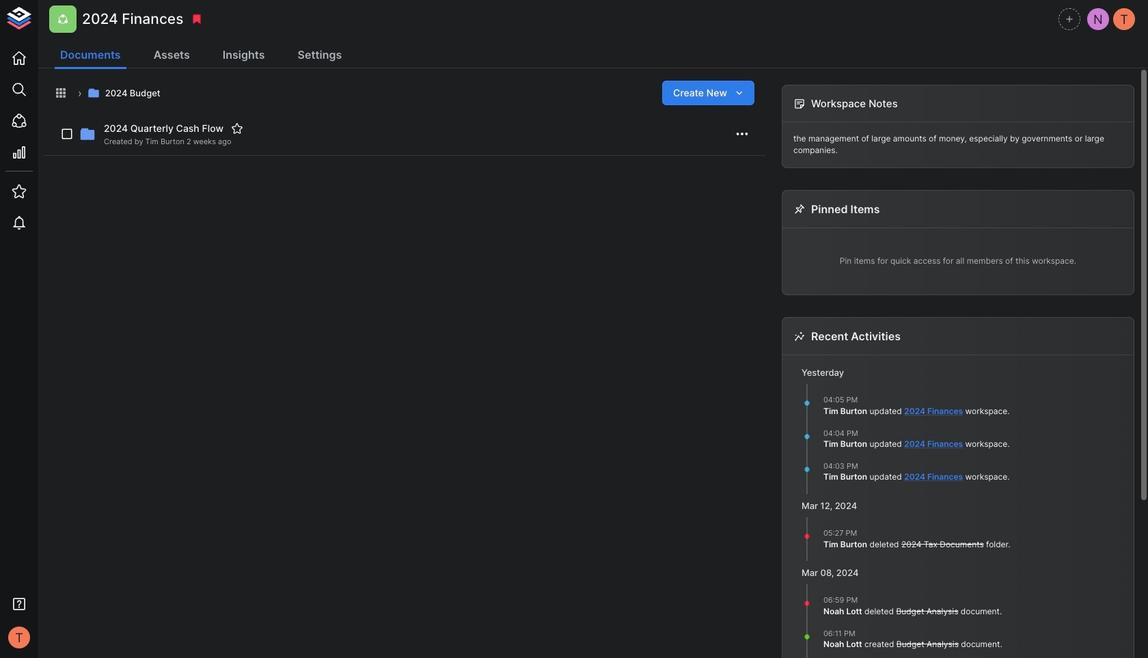 Task type: describe. For each thing, give the bounding box(es) containing it.
favorite image
[[231, 122, 243, 135]]



Task type: locate. For each thing, give the bounding box(es) containing it.
remove bookmark image
[[191, 13, 203, 25]]



Task type: vqa. For each thing, say whether or not it's contained in the screenshot.
More button
no



